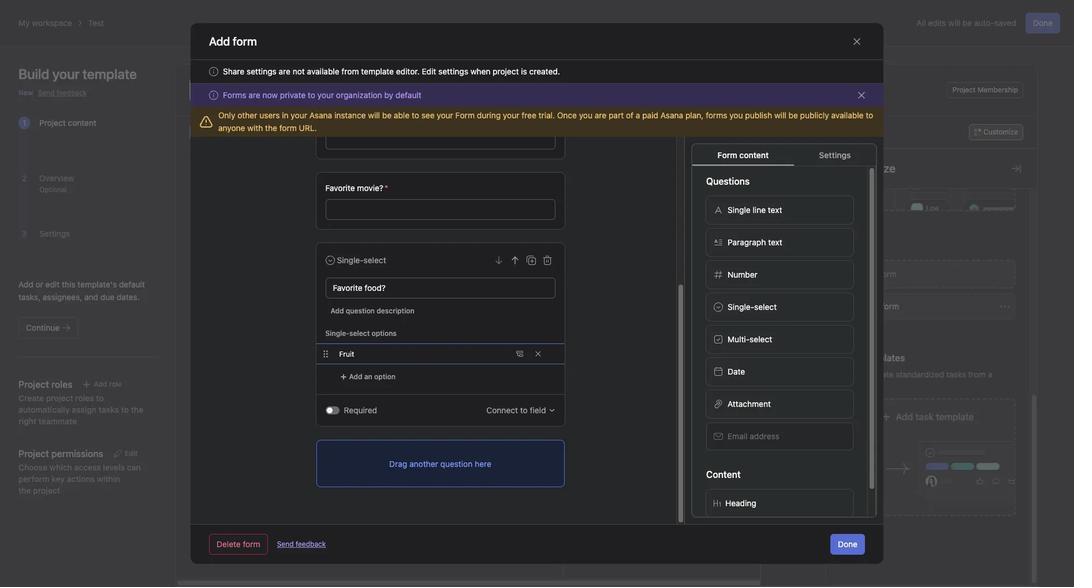 Task type: describe. For each thing, give the bounding box(es) containing it.
0 horizontal spatial test
[[88, 18, 104, 28]]

0 vertical spatial send feedback link
[[38, 88, 87, 98]]

2 horizontal spatial be
[[963, 18, 972, 28]]

an
[[364, 373, 372, 381]]

email
[[728, 431, 748, 441]]

due
[[660, 155, 673, 163]]

your left free
[[503, 110, 520, 120]]

0 horizontal spatial customize
[[840, 162, 896, 175]]

my workspace
[[18, 18, 72, 28]]

feedback inside add form dialog
[[296, 540, 326, 549]]

switch inside add form dialog
[[325, 407, 339, 415]]

from inside quickly create standardized tasks from a template.
[[969, 370, 986, 379]]

view:
[[266, 94, 283, 102]]

to right private
[[308, 90, 315, 100]]

edit inside button
[[125, 449, 138, 458]]

project inside create project roles to automatically assign tasks to the right teammate
[[46, 393, 73, 403]]

close details image
[[1012, 164, 1021, 173]]

send feedback
[[277, 540, 326, 549]]

required
[[344, 405, 377, 415]]

0 vertical spatial available
[[307, 66, 339, 76]]

template.
[[840, 382, 876, 392]]

task templates
[[777, 373, 810, 392]]

overview button
[[39, 173, 74, 183]]

customize inside dropdown button
[[984, 128, 1018, 136]]

rules
[[785, 259, 803, 268]]

now
[[263, 90, 278, 100]]

once
[[557, 110, 577, 120]]

assignee
[[568, 155, 598, 163]]

2 horizontal spatial will
[[949, 18, 961, 28]]

send feedback link inside add form dialog
[[277, 539, 326, 550]]

overview optional
[[39, 173, 74, 194]]

publish
[[745, 110, 772, 120]]

0 horizontal spatial will
[[368, 110, 380, 120]]

membership
[[978, 85, 1018, 94]]

to down role on the left of page
[[121, 405, 129, 415]]

templates
[[777, 383, 810, 392]]

edit inside add form dialog
[[422, 66, 436, 76]]

plan,
[[686, 110, 704, 120]]

task for add task template
[[916, 412, 934, 422]]

0 vertical spatial text
[[768, 205, 782, 215]]

to down close image
[[866, 110, 873, 120]]

this
[[62, 280, 75, 289]]

paragraph text
[[728, 237, 783, 247]]

options
[[372, 329, 397, 338]]

to down add role button
[[96, 393, 104, 403]]

private
[[280, 90, 306, 100]]

template image
[[196, 83, 210, 97]]

all
[[917, 18, 926, 28]]

add task template
[[896, 412, 974, 422]]

actions
[[67, 474, 95, 484]]

task for task templates
[[786, 373, 801, 381]]

your template
[[52, 66, 137, 82]]

from inside add form dialog
[[342, 66, 359, 76]]

new
[[18, 88, 33, 97]]

move this field down image
[[494, 256, 503, 265]]

add for add task template
[[896, 412, 913, 422]]

quickly
[[840, 370, 868, 379]]

1 vertical spatial question
[[440, 459, 473, 469]]

close image
[[857, 91, 866, 100]]

add form
[[862, 269, 897, 279]]

tags
[[809, 155, 825, 163]]

form for untitled form
[[882, 302, 899, 311]]

done for the bottommost done button
[[838, 539, 858, 549]]

url.
[[299, 123, 317, 133]]

new send feedback
[[18, 88, 87, 97]]

remove option image
[[535, 351, 542, 358]]

form for delete form
[[243, 539, 260, 549]]

form inside only other users in your asana instance will be able to see your form during your free trial.  once you are part of a paid asana plan, forms you publish will be publicly available to anyone with the form url.
[[456, 110, 475, 120]]

a inside only other users in your asana instance will be able to see your form during your free trial.  once you are part of a paid asana plan, forms you publish will be publicly available to anyone with the form url.
[[636, 110, 640, 120]]

multi-
[[728, 334, 750, 344]]

edit button
[[108, 446, 143, 462]]

settings button
[[39, 229, 70, 239]]

default inside add or edit this template's default tasks, assignees, and due dates.
[[119, 280, 145, 289]]

choose
[[18, 463, 48, 472]]

1 vertical spatial single-
[[728, 302, 754, 312]]

row containing task name
[[176, 148, 1074, 170]]

build
[[18, 66, 49, 82]]

untitled form button
[[840, 293, 1016, 320]]

Type an option name field
[[335, 344, 511, 364]]

add for add question description
[[331, 307, 344, 315]]

forms for forms
[[840, 244, 867, 255]]

part
[[609, 110, 624, 120]]

name
[[209, 155, 226, 163]]

task for task name
[[192, 155, 207, 163]]

template's
[[78, 280, 117, 289]]

questions
[[706, 176, 750, 187]]

task for add task
[[219, 128, 233, 136]]

0 horizontal spatial feedback
[[57, 88, 87, 97]]

add for add role
[[94, 380, 107, 389]]

0 vertical spatial are
[[279, 66, 291, 76]]

1 settings from the left
[[247, 66, 277, 76]]

continue
[[26, 323, 60, 333]]

not
[[293, 66, 305, 76]]

tasks,
[[18, 292, 40, 302]]

list
[[285, 94, 295, 102]]

share settings are not available from template editor. edit settings when project is created.
[[223, 66, 560, 76]]

your right in
[[291, 110, 307, 120]]

add form dialog
[[191, 0, 884, 564]]

template inside add form dialog
[[361, 66, 394, 76]]

right teammate
[[18, 416, 77, 426]]

due date
[[660, 155, 690, 163]]

1 asana from the left
[[309, 110, 332, 120]]

add for add task
[[204, 128, 217, 136]]

1 vertical spatial done button
[[831, 534, 865, 555]]

build your template
[[18, 66, 137, 82]]

see
[[421, 110, 435, 120]]

projects
[[729, 155, 756, 163]]

single
[[728, 205, 751, 215]]

add an option button
[[335, 369, 401, 385]]

email address
[[728, 431, 780, 441]]

add form button
[[840, 260, 1016, 289]]

standardized
[[896, 370, 944, 379]]

1 horizontal spatial be
[[789, 110, 798, 120]]

a inside quickly create standardized tasks from a template.
[[988, 370, 992, 379]]

6 fields
[[782, 203, 806, 211]]

1 horizontal spatial done button
[[1026, 13, 1060, 34]]

0 vertical spatial single-select
[[337, 255, 386, 265]]

connect
[[487, 405, 518, 415]]

drag
[[389, 459, 407, 469]]

drag another question here
[[389, 459, 491, 469]]

edits
[[928, 18, 946, 28]]

choose which access levels can perform key actions within the project
[[18, 463, 141, 496]]

forms for forms are now private to your organization by default
[[223, 90, 246, 100]]

add or edit this template's default tasks, assignees, and due dates.
[[18, 280, 145, 302]]

connect to field
[[487, 405, 546, 415]]

my workspace link
[[18, 18, 72, 28]]

1 vertical spatial form
[[718, 150, 737, 160]]

1 you from the left
[[579, 110, 593, 120]]

default inside add form dialog
[[396, 90, 422, 100]]

6
[[782, 203, 786, 211]]

project content
[[39, 118, 96, 128]]

Question name text field
[[325, 278, 555, 299]]

0 horizontal spatial are
[[249, 90, 260, 100]]

0 horizontal spatial settings
[[39, 229, 70, 239]]

untitled
[[850, 302, 880, 311]]



Task type: vqa. For each thing, say whether or not it's contained in the screenshot.
"recently assigned"
no



Task type: locate. For each thing, give the bounding box(es) containing it.
0 horizontal spatial done button
[[831, 534, 865, 555]]

auto-
[[974, 18, 995, 28]]

0 vertical spatial tasks
[[947, 370, 966, 379]]

1 vertical spatial task
[[916, 412, 934, 422]]

instance
[[334, 110, 366, 120]]

1 horizontal spatial the
[[265, 123, 277, 133]]

task inside "task templates"
[[786, 373, 801, 381]]

add task
[[204, 128, 233, 136]]

here
[[475, 459, 491, 469]]

the inside only other users in your asana instance will be able to see your form during your free trial.  once you are part of a paid asana plan, forms you publish will be publicly available to anyone with the form url.
[[265, 123, 277, 133]]

asana up the "url."
[[309, 110, 332, 120]]

will right edits
[[949, 18, 961, 28]]

0 vertical spatial send
[[38, 88, 55, 97]]

1 vertical spatial text
[[768, 237, 783, 247]]

multi-select
[[728, 334, 772, 344]]

task inside row
[[192, 155, 207, 163]]

add inside button
[[862, 269, 877, 279]]

delete
[[217, 539, 241, 549]]

1 horizontal spatial tasks
[[947, 370, 966, 379]]

single line text
[[728, 205, 782, 215]]

form up questions
[[718, 150, 737, 160]]

send inside add form dialog
[[277, 540, 294, 549]]

2 horizontal spatial are
[[595, 110, 607, 120]]

single-select up multi-select
[[728, 302, 777, 312]]

*
[[385, 183, 388, 193]]

organization
[[336, 90, 382, 100]]

available
[[307, 66, 339, 76], [831, 110, 864, 120]]

content for project content
[[68, 118, 96, 128]]

project left membership
[[953, 85, 976, 94]]

done for right done button
[[1033, 18, 1053, 28]]

will right "publish"
[[775, 110, 787, 120]]

0 vertical spatial content
[[68, 118, 96, 128]]

settings right 3
[[39, 229, 70, 239]]

tasks inside create project roles to automatically assign tasks to the right teammate
[[99, 405, 119, 415]]

edit
[[422, 66, 436, 76], [125, 449, 138, 458]]

my
[[18, 18, 30, 28]]

form down rules
[[789, 316, 804, 325]]

add up untitled
[[862, 269, 877, 279]]

0 horizontal spatial form
[[456, 110, 475, 120]]

you right forms
[[730, 110, 743, 120]]

0 horizontal spatial available
[[307, 66, 339, 76]]

0 vertical spatial a
[[636, 110, 640, 120]]

0 horizontal spatial question
[[346, 307, 375, 315]]

1 vertical spatial single-select
[[728, 302, 777, 312]]

from
[[342, 66, 359, 76], [969, 370, 986, 379]]

1 vertical spatial feedback
[[296, 540, 326, 549]]

0 horizontal spatial you
[[579, 110, 593, 120]]

tasks
[[947, 370, 966, 379], [99, 405, 119, 415]]

1 horizontal spatial settings
[[819, 150, 851, 160]]

0 horizontal spatial single-select
[[337, 255, 386, 265]]

send right new
[[38, 88, 55, 97]]

due
[[100, 292, 114, 302]]

0 horizontal spatial forms
[[223, 90, 246, 100]]

add question description
[[331, 307, 415, 315]]

1 vertical spatial template
[[936, 412, 974, 422]]

be left the auto- on the right of the page
[[963, 18, 972, 28]]

1 horizontal spatial default
[[396, 90, 422, 100]]

form right delete in the left of the page
[[243, 539, 260, 549]]

add for add or edit this template's default tasks, assignees, and due dates.
[[18, 280, 33, 289]]

project for project content
[[39, 118, 66, 128]]

the
[[265, 123, 277, 133], [131, 405, 143, 415]]

1 horizontal spatial you
[[730, 110, 743, 120]]

3 row from the top
[[176, 191, 1074, 212]]

2 you from the left
[[730, 110, 743, 120]]

1 horizontal spatial from
[[969, 370, 986, 379]]

only
[[218, 110, 235, 120]]

add inside button
[[204, 128, 217, 136]]

0 vertical spatial done
[[1033, 18, 1053, 28]]

role
[[109, 380, 122, 389]]

template up by
[[361, 66, 394, 76]]

task left name
[[192, 155, 207, 163]]

low button
[[836, 114, 1021, 214]]

you right once
[[579, 110, 593, 120]]

text right line
[[768, 205, 782, 215]]

1 vertical spatial from
[[969, 370, 986, 379]]

and
[[84, 292, 98, 302]]

0 horizontal spatial edit
[[125, 449, 138, 458]]

1 vertical spatial default
[[119, 280, 145, 289]]

settings down publicly
[[819, 150, 851, 160]]

edit right editor.
[[422, 66, 436, 76]]

add down quickly create standardized tasks from a template.
[[896, 412, 913, 422]]

1 vertical spatial customize
[[840, 162, 896, 175]]

1 vertical spatial edit
[[125, 449, 138, 458]]

1 for 1 form
[[783, 316, 787, 325]]

available down close image
[[831, 110, 864, 120]]

1 horizontal spatial test
[[226, 73, 248, 86]]

available inside only other users in your asana instance will be able to see your form during your free trial.  once you are part of a paid asana plan, forms you publish will be publicly available to anyone with the form url.
[[831, 110, 864, 120]]

of
[[626, 110, 634, 120]]

add left anyone
[[204, 128, 217, 136]]

paragraph
[[728, 237, 766, 247]]

test up default on the top left of page
[[226, 73, 248, 86]]

0 vertical spatial task
[[192, 155, 207, 163]]

task templates
[[840, 353, 905, 363]]

1 horizontal spatial send
[[277, 540, 294, 549]]

0 vertical spatial form
[[456, 110, 475, 120]]

1 vertical spatial project
[[46, 393, 73, 403]]

1 horizontal spatial done
[[1033, 18, 1053, 28]]

1 vertical spatial task
[[786, 373, 801, 381]]

anyone
[[218, 123, 245, 133]]

customize up close details image
[[984, 128, 1018, 136]]

add left role on the left of page
[[94, 380, 107, 389]]

are left "now"
[[249, 90, 260, 100]]

customize right tags
[[840, 162, 896, 175]]

publicly
[[800, 110, 829, 120]]

1 horizontal spatial will
[[775, 110, 787, 120]]

create project roles to automatically assign tasks to the right teammate
[[18, 393, 143, 426]]

settings up "now"
[[247, 66, 277, 76]]

to
[[308, 90, 315, 100], [412, 110, 419, 120], [866, 110, 873, 120], [96, 393, 104, 403], [121, 405, 129, 415], [520, 405, 528, 415]]

1 vertical spatial a
[[988, 370, 992, 379]]

task down quickly create standardized tasks from a template.
[[916, 412, 934, 422]]

feedback
[[57, 88, 87, 97], [296, 540, 326, 549]]

when
[[471, 66, 491, 76]]

you
[[579, 110, 593, 120], [730, 110, 743, 120]]

task inside button
[[916, 412, 934, 422]]

0 vertical spatial project
[[493, 66, 519, 76]]

be left publicly
[[789, 110, 798, 120]]

forms inside add form dialog
[[223, 90, 246, 100]]

add for add an option
[[349, 373, 362, 381]]

1 vertical spatial test
[[226, 73, 248, 86]]

remove field image
[[543, 256, 552, 265]]

text right paragraph
[[768, 237, 783, 247]]

forms up only
[[223, 90, 246, 100]]

question inside button
[[346, 307, 375, 315]]

form inside only other users in your asana instance will be able to see your form during your free trial.  once you are part of a paid asana plan, forms you publish will be publicly available to anyone with the form url.
[[279, 123, 297, 133]]

editor.
[[396, 66, 420, 76]]

delete form button
[[209, 534, 268, 555]]

1 down rules
[[783, 316, 787, 325]]

form inside button
[[882, 302, 899, 311]]

quickly create standardized tasks from a template.
[[840, 370, 992, 392]]

1 inside the 1 2 3
[[22, 118, 26, 128]]

customize button
[[969, 124, 1024, 140]]

levels
[[103, 463, 125, 472]]

edit
[[45, 280, 60, 289]]

single-select options
[[325, 329, 397, 338]]

content for form content
[[740, 150, 769, 160]]

1 horizontal spatial task
[[916, 412, 934, 422]]

0 vertical spatial question
[[346, 307, 375, 315]]

edit up "can"
[[125, 449, 138, 458]]

4 row from the top
[[176, 211, 1074, 233]]

form right untitled
[[882, 302, 899, 311]]

1 vertical spatial are
[[249, 90, 260, 100]]

template down quickly create standardized tasks from a template.
[[936, 412, 974, 422]]

form for add form
[[879, 269, 897, 279]]

from up the organization
[[342, 66, 359, 76]]

0 horizontal spatial send
[[38, 88, 55, 97]]

done inside add form dialog
[[838, 539, 858, 549]]

switch
[[325, 407, 339, 415]]

1 vertical spatial forms
[[840, 244, 867, 255]]

task inside button
[[219, 128, 233, 136]]

0 horizontal spatial task
[[192, 155, 207, 163]]

are left part
[[595, 110, 607, 120]]

from right standardized
[[969, 370, 986, 379]]

0 vertical spatial customize
[[984, 128, 1018, 136]]

form up untitled form
[[879, 269, 897, 279]]

0 horizontal spatial a
[[636, 110, 640, 120]]

project for project membership
[[953, 85, 976, 94]]

send right the delete form
[[277, 540, 294, 549]]

paid
[[642, 110, 658, 120]]

form content
[[718, 150, 769, 160]]

forms
[[706, 110, 727, 120]]

content inside add form dialog
[[740, 150, 769, 160]]

2 settings from the left
[[438, 66, 468, 76]]

1 horizontal spatial feedback
[[296, 540, 326, 549]]

forms
[[223, 90, 246, 100], [840, 244, 867, 255]]

1 horizontal spatial asana
[[661, 110, 683, 120]]

favorite movie? *
[[325, 183, 388, 193]]

1 for 1 2 3
[[22, 118, 26, 128]]

duplicate this question image
[[526, 256, 536, 265]]

0 horizontal spatial the
[[131, 405, 143, 415]]

single- down number at top right
[[728, 302, 754, 312]]

forms up add form
[[840, 244, 867, 255]]

overview
[[39, 173, 74, 183]]

0 horizontal spatial tasks
[[99, 405, 119, 415]]

add up 'single-select options' on the left bottom
[[331, 307, 344, 315]]

2 vertical spatial single-
[[325, 329, 349, 338]]

1 horizontal spatial task
[[786, 373, 801, 381]]

asana right paid
[[661, 110, 683, 120]]

1 horizontal spatial are
[[279, 66, 291, 76]]

1 horizontal spatial single-select
[[728, 302, 777, 312]]

default
[[241, 94, 264, 102]]

1 horizontal spatial form
[[718, 150, 737, 160]]

project inside add form dialog
[[493, 66, 519, 76]]

single- up add question description
[[337, 255, 364, 265]]

2
[[22, 173, 27, 183]]

test right workspace
[[88, 18, 104, 28]]

are inside only other users in your asana instance will be able to see your form during your free trial.  once you are part of a paid asana plan, forms you publish will be publicly available to anyone with the form url.
[[595, 110, 607, 120]]

0 vertical spatial 1
[[22, 118, 26, 128]]

1 row from the top
[[176, 148, 1074, 170]]

question
[[346, 307, 375, 315], [440, 459, 473, 469]]

the down users
[[265, 123, 277, 133]]

available up forms are now private to your organization by default
[[307, 66, 339, 76]]

single- down add question description button
[[325, 329, 349, 338]]

task
[[219, 128, 233, 136], [916, 412, 934, 422]]

1 horizontal spatial 1
[[783, 316, 787, 325]]

assignees,
[[43, 292, 82, 302]]

default right by
[[396, 90, 422, 100]]

0 horizontal spatial done
[[838, 539, 858, 549]]

add branch image
[[516, 351, 523, 358]]

1 vertical spatial tasks
[[99, 405, 119, 415]]

form left 'during'
[[456, 110, 475, 120]]

tasks right standardized
[[947, 370, 966, 379]]

your right see
[[437, 110, 453, 120]]

perform
[[18, 474, 49, 484]]

0 horizontal spatial asana
[[309, 110, 332, 120]]

untitled form
[[850, 302, 899, 311]]

will
[[949, 18, 961, 28], [368, 110, 380, 120], [775, 110, 787, 120]]

to left see
[[412, 110, 419, 120]]

0 horizontal spatial be
[[382, 110, 392, 120]]

add up tasks,
[[18, 280, 33, 289]]

form for 1 form
[[789, 316, 804, 325]]

1 vertical spatial content
[[740, 150, 769, 160]]

settings inside add form dialog
[[819, 150, 851, 160]]

favorite
[[325, 183, 355, 193]]

0 vertical spatial the
[[265, 123, 277, 133]]

1 vertical spatial 1
[[783, 316, 787, 325]]

1 vertical spatial available
[[831, 110, 864, 120]]

tasks right assign
[[99, 405, 119, 415]]

0 vertical spatial test
[[88, 18, 104, 28]]

your right private
[[317, 90, 334, 100]]

question up 'single-select options' on the left bottom
[[346, 307, 375, 315]]

create
[[18, 393, 44, 403]]

0 horizontal spatial template
[[361, 66, 394, 76]]

row
[[176, 148, 1074, 170], [176, 170, 1074, 191], [176, 191, 1074, 212], [176, 211, 1074, 233]]

key
[[51, 474, 65, 484]]

0 vertical spatial default
[[396, 90, 422, 100]]

0 vertical spatial feedback
[[57, 88, 87, 97]]

free
[[522, 110, 536, 120]]

project up automatically
[[46, 393, 73, 403]]

2 asana from the left
[[661, 110, 683, 120]]

project left is
[[493, 66, 519, 76]]

date
[[675, 155, 690, 163]]

content down the new send feedback
[[68, 118, 96, 128]]

to inside connect to field dropdown button
[[520, 405, 528, 415]]

move this field up image
[[510, 256, 520, 265]]

optional
[[39, 185, 67, 194]]

project inside the project membership button
[[953, 85, 976, 94]]

roles
[[75, 393, 94, 403]]

add left 'an'
[[349, 373, 362, 381]]

1 horizontal spatial settings
[[438, 66, 468, 76]]

1 down new
[[22, 118, 26, 128]]

0 horizontal spatial default
[[119, 280, 145, 289]]

task down only
[[219, 128, 233, 136]]

project content button
[[39, 118, 96, 128]]

0 horizontal spatial task
[[219, 128, 233, 136]]

form
[[279, 123, 297, 133], [879, 269, 897, 279], [882, 302, 899, 311], [789, 316, 804, 325], [243, 539, 260, 549]]

low
[[926, 204, 940, 213]]

add
[[204, 128, 217, 136], [862, 269, 877, 279], [18, 280, 33, 289], [331, 307, 344, 315], [349, 373, 362, 381], [94, 380, 107, 389], [896, 412, 913, 422]]

1 2 3
[[22, 118, 27, 239]]

the inside create project roles to automatically assign tasks to the right teammate
[[131, 405, 143, 415]]

forms are now private to your organization by default
[[223, 90, 422, 100]]

add for add form
[[862, 269, 877, 279]]

tasks inside quickly create standardized tasks from a template.
[[947, 370, 966, 379]]

0 horizontal spatial from
[[342, 66, 359, 76]]

0 horizontal spatial project
[[39, 118, 66, 128]]

0 vertical spatial done button
[[1026, 13, 1060, 34]]

0 horizontal spatial 1
[[22, 118, 26, 128]]

to left field
[[520, 405, 528, 415]]

single-select up add question description
[[337, 255, 386, 265]]

question left the 'here'
[[440, 459, 473, 469]]

1 vertical spatial the
[[131, 405, 143, 415]]

dates.
[[117, 292, 140, 302]]

0 vertical spatial single-
[[337, 255, 364, 265]]

default view: list button
[[226, 90, 300, 106]]

automatically
[[18, 405, 70, 415]]

with
[[247, 123, 263, 133]]

project down the new send feedback
[[39, 118, 66, 128]]

access
[[74, 463, 101, 472]]

0 vertical spatial settings
[[819, 150, 851, 160]]

be left "able"
[[382, 110, 392, 120]]

the up edit button
[[131, 405, 143, 415]]

are left not
[[279, 66, 291, 76]]

task up templates
[[786, 373, 801, 381]]

2 row from the top
[[176, 170, 1074, 191]]

movie?
[[357, 183, 383, 193]]

delete form
[[217, 539, 260, 549]]

will right instance on the left top
[[368, 110, 380, 120]]

content
[[68, 118, 96, 128], [740, 150, 769, 160]]

1 horizontal spatial project
[[493, 66, 519, 76]]

address
[[750, 431, 780, 441]]

settings left when
[[438, 66, 468, 76]]

0 horizontal spatial settings
[[247, 66, 277, 76]]

close this dialog image
[[853, 37, 862, 46]]

add inside add or edit this template's default tasks, assignees, and due dates.
[[18, 280, 33, 289]]

form down in
[[279, 123, 297, 133]]

template inside 'add task template' button
[[936, 412, 974, 422]]

can
[[127, 463, 141, 472]]

1 horizontal spatial template
[[936, 412, 974, 422]]

default up "dates." on the left
[[119, 280, 145, 289]]

single-
[[337, 255, 364, 265], [728, 302, 754, 312], [325, 329, 349, 338]]

1 horizontal spatial a
[[988, 370, 992, 379]]

1 horizontal spatial content
[[740, 150, 769, 160]]

0 vertical spatial forms
[[223, 90, 246, 100]]

add task template button
[[836, 399, 1021, 516]]

content up questions
[[740, 150, 769, 160]]

users
[[259, 110, 280, 120]]

project membership
[[953, 85, 1018, 94]]



